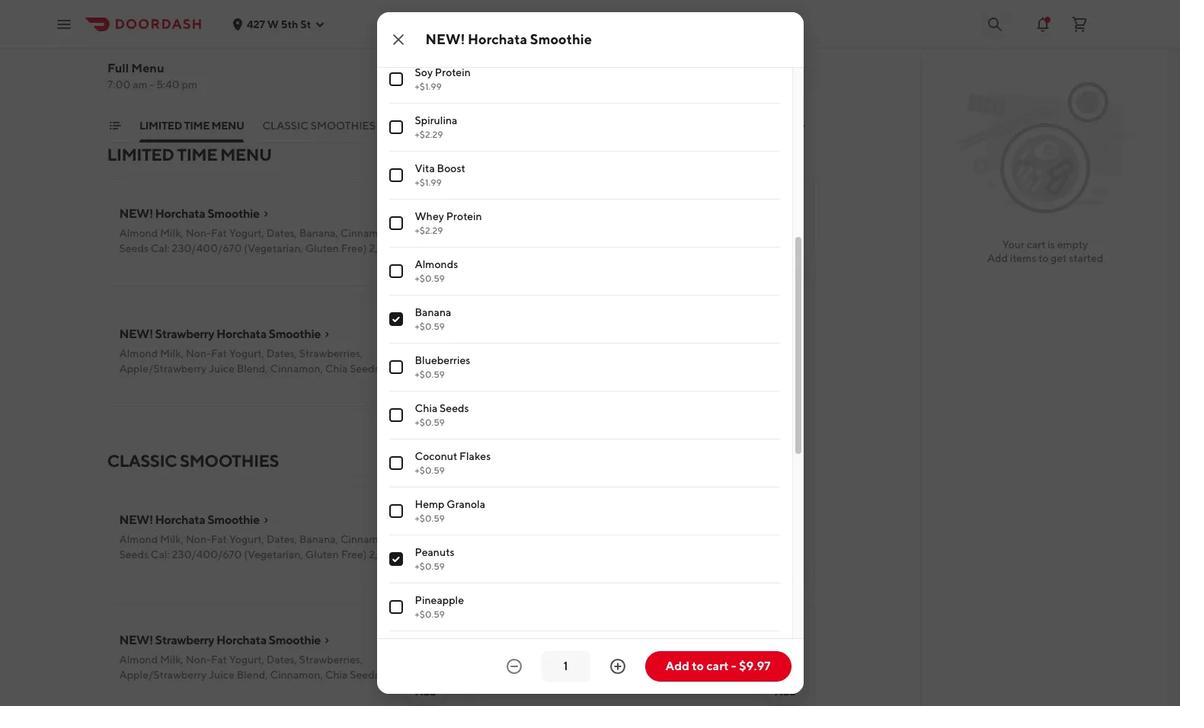 Task type: describe. For each thing, give the bounding box(es) containing it.
+$0.59 inside chia seeds +$0.59
[[415, 417, 445, 428]]

banana +$0.59
[[415, 306, 451, 332]]

menu
[[131, 61, 164, 75]]

427 w 5th st button
[[232, 18, 326, 30]]

to inside your cart is empty add items to get started
[[1039, 252, 1049, 264]]

seeds
[[440, 402, 469, 414]]

protein for whey protein
[[446, 210, 482, 222]]

specialty smoothies
[[394, 120, 519, 132]]

cart inside button
[[706, 659, 729, 674]]

get
[[1051, 252, 1067, 264]]

your cart is empty add items to get started
[[987, 238, 1104, 264]]

new! horchata smoothie for limited time menu
[[119, 206, 260, 221]]

started
[[1069, 252, 1104, 264]]

+$0.59 inside banana +$0.59
[[415, 321, 445, 332]]

0 vertical spatial classic smoothies
[[262, 120, 375, 132]]

full menu 7:00 am - 5:40 pm
[[107, 61, 197, 91]]

is
[[1048, 238, 1055, 251]]

st
[[300, 18, 311, 30]]

smoothies for specialty smoothies button
[[454, 120, 519, 132]]

add inside button
[[666, 659, 690, 674]]

1 vertical spatial classic smoothies
[[107, 451, 279, 471]]

1 vertical spatial limited time menu
[[107, 145, 272, 165]]

vita boost +$1.99
[[415, 162, 465, 188]]

+$0.59 inside hemp granola +$0.59
[[415, 513, 445, 524]]

427
[[247, 18, 265, 30]]

0 vertical spatial limited
[[139, 120, 182, 132]]

hemp granola +$0.59
[[415, 498, 485, 524]]

pm
[[181, 78, 197, 91]]

+$0.59 inside 'blueberries +$0.59'
[[415, 369, 445, 380]]

cart inside your cart is empty add items to get started
[[1027, 238, 1046, 251]]

banana
[[415, 306, 451, 318]]

protein for soy protein
[[435, 66, 471, 78]]

0 vertical spatial limited time menu
[[139, 120, 244, 132]]

almonds +$0.59
[[415, 258, 458, 284]]

classic inside button
[[262, 120, 308, 132]]

- inside button
[[731, 659, 737, 674]]

add inside your cart is empty add items to get started
[[987, 252, 1008, 264]]

+$0.59 inside almonds +$0.59
[[415, 273, 445, 284]]

new! inside dialog
[[426, 31, 465, 47]]

chia
[[415, 402, 438, 414]]

0 vertical spatial menu
[[211, 120, 244, 132]]

close new! horchata smoothie image
[[389, 30, 407, 49]]

notification bell image
[[1034, 15, 1052, 33]]

+$1.99 for soy
[[415, 81, 442, 92]]

5th
[[281, 18, 298, 30]]

classic smoothies button
[[262, 118, 375, 142]]

Current quantity is 1 number field
[[551, 658, 581, 675]]

w
[[267, 18, 279, 30]]

1 +$1.99 from the top
[[415, 33, 442, 44]]

vita
[[415, 162, 435, 174]]

new! pb horchata smoothie
[[479, 206, 637, 221]]

pineapple +$0.59
[[415, 594, 464, 620]]

- inside full menu 7:00 am - 5:40 pm
[[149, 78, 154, 91]]

7:00
[[107, 78, 130, 91]]

smoothie inside dialog
[[530, 31, 592, 47]]

superfruit bowls
[[699, 120, 809, 132]]



Task type: locate. For each thing, give the bounding box(es) containing it.
bowls
[[769, 120, 809, 132]]

0 vertical spatial new! strawberry horchata smoothie
[[119, 327, 321, 341]]

smoothies for "classic smoothies" button
[[310, 120, 375, 132]]

spirulina
[[415, 114, 457, 126]]

1 vertical spatial cart
[[706, 659, 729, 674]]

1 +$2.29 from the top
[[415, 129, 443, 140]]

protein right the soy
[[435, 66, 471, 78]]

scroll menu navigation right image
[[796, 120, 808, 132]]

2 +$1.99 from the top
[[415, 81, 442, 92]]

protein inside whey protein +$2.29
[[446, 210, 482, 222]]

soy
[[415, 66, 433, 78]]

1 vertical spatial +$2.29
[[415, 225, 443, 236]]

+$1.99 right close new! horchata smoothie icon
[[415, 33, 442, 44]]

$9.97
[[739, 659, 771, 674]]

items
[[1010, 252, 1037, 264]]

0 vertical spatial cart
[[1027, 238, 1046, 251]]

peanuts
[[415, 546, 455, 559]]

+$0.59 down pineapple
[[415, 609, 445, 620]]

almonds
[[415, 258, 458, 270]]

0 vertical spatial +$1.99
[[415, 33, 442, 44]]

7 +$0.59 from the top
[[415, 561, 445, 572]]

+$2.29 down spirulina
[[415, 129, 443, 140]]

427 w 5th st
[[247, 18, 311, 30]]

decrease quantity by 1 image
[[505, 658, 523, 676]]

1 vertical spatial +$1.99
[[415, 81, 442, 92]]

+$0.59 down coconut
[[415, 465, 445, 476]]

5 +$0.59 from the top
[[415, 465, 445, 476]]

+$1.99 inside vita boost +$1.99
[[415, 177, 442, 188]]

to inside button
[[692, 659, 704, 674]]

None checkbox
[[389, 72, 403, 86], [389, 216, 403, 230], [389, 264, 403, 278], [389, 504, 403, 518], [389, 552, 403, 566], [389, 72, 403, 86], [389, 216, 403, 230], [389, 264, 403, 278], [389, 504, 403, 518], [389, 552, 403, 566]]

protein inside soy protein +$1.99
[[435, 66, 471, 78]]

group containing soy protein
[[389, 0, 780, 680]]

cart
[[1027, 238, 1046, 251], [706, 659, 729, 674]]

horchata
[[468, 31, 527, 47], [155, 206, 205, 221], [533, 206, 583, 221], [216, 327, 267, 341], [155, 513, 205, 527], [216, 633, 267, 648]]

0 horizontal spatial cart
[[706, 659, 729, 674]]

+$0.59 inside coconut flakes +$0.59
[[415, 465, 445, 476]]

limited down "am"
[[107, 145, 174, 165]]

am
[[132, 78, 147, 91]]

5:40
[[156, 78, 179, 91]]

whey protein +$2.29
[[415, 210, 482, 236]]

+$1.99
[[415, 33, 442, 44], [415, 81, 442, 92], [415, 177, 442, 188]]

new! horchata smoothie
[[426, 31, 592, 47], [119, 206, 260, 221], [119, 513, 260, 527]]

1 horizontal spatial to
[[1039, 252, 1049, 264]]

wave®
[[540, 633, 581, 648]]

- right "am"
[[149, 78, 154, 91]]

cart left the $9.97 at the right bottom
[[706, 659, 729, 674]]

coconut
[[415, 450, 457, 463]]

time
[[184, 120, 209, 132], [177, 145, 217, 165]]

1 vertical spatial new! strawberry horchata smoothie
[[119, 633, 321, 648]]

protein right whey
[[446, 210, 482, 222]]

3 +$1.99 from the top
[[415, 177, 442, 188]]

4 +$0.59 from the top
[[415, 417, 445, 428]]

1 vertical spatial -
[[731, 659, 737, 674]]

+$0.59 down hemp
[[415, 513, 445, 524]]

8 +$0.59 from the top
[[415, 609, 445, 620]]

1 horizontal spatial -
[[731, 659, 737, 674]]

pb
[[515, 206, 531, 221]]

strawberry for smoothies
[[155, 633, 214, 648]]

new! strawberry horchata smoothie
[[119, 327, 321, 341], [119, 633, 321, 648]]

+$0.59 down almonds
[[415, 273, 445, 284]]

group inside new! horchata smoothie dialog
[[389, 0, 780, 680]]

blueberries +$0.59
[[415, 354, 470, 380]]

+$2.29 inside spirulina +$2.29
[[415, 129, 443, 140]]

protein
[[435, 66, 471, 78], [446, 210, 482, 222]]

chia seeds +$0.59
[[415, 402, 469, 428]]

1 vertical spatial classic
[[107, 451, 177, 471]]

superfruit bowls button
[[699, 118, 809, 142]]

1 vertical spatial new! horchata smoothie
[[119, 206, 260, 221]]

to left the $9.97 at the right bottom
[[692, 659, 704, 674]]

add
[[987, 252, 1008, 264], [415, 259, 436, 271], [775, 259, 796, 271], [415, 379, 436, 392], [415, 565, 436, 578], [775, 565, 796, 578], [666, 659, 690, 674], [415, 686, 436, 698], [775, 686, 796, 698]]

1 vertical spatial protein
[[446, 210, 482, 222]]

+$0.59 inside the peanuts +$0.59
[[415, 561, 445, 572]]

3 +$0.59 from the top
[[415, 369, 445, 380]]

1 vertical spatial limited
[[107, 145, 174, 165]]

+$0.59 down peanuts
[[415, 561, 445, 572]]

add button
[[406, 253, 445, 277], [766, 253, 805, 277], [406, 373, 445, 398], [406, 559, 445, 584], [766, 559, 805, 584], [406, 680, 445, 704], [766, 680, 805, 704]]

0 vertical spatial protein
[[435, 66, 471, 78]]

2 +$0.59 from the top
[[415, 321, 445, 332]]

1 vertical spatial time
[[177, 145, 217, 165]]

+$0.59 down blueberries
[[415, 369, 445, 380]]

1 horizontal spatial cart
[[1027, 238, 1046, 251]]

granola
[[447, 498, 485, 511]]

0 vertical spatial time
[[184, 120, 209, 132]]

new! horchata smoothie dialog
[[377, 0, 803, 694]]

0 horizontal spatial to
[[692, 659, 704, 674]]

smoothie
[[530, 31, 592, 47], [207, 206, 260, 221], [585, 206, 637, 221], [269, 327, 321, 341], [207, 513, 260, 527], [269, 633, 321, 648]]

+$0.59
[[415, 273, 445, 284], [415, 321, 445, 332], [415, 369, 445, 380], [415, 417, 445, 428], [415, 465, 445, 476], [415, 513, 445, 524], [415, 561, 445, 572], [415, 609, 445, 620]]

smoothies
[[310, 120, 375, 132], [454, 120, 519, 132], [180, 451, 279, 471]]

full
[[107, 61, 128, 75]]

your
[[1002, 238, 1025, 251]]

0 vertical spatial -
[[149, 78, 154, 91]]

+$0.59 down chia
[[415, 417, 445, 428]]

+$1.99 down vita
[[415, 177, 442, 188]]

2 +$2.29 from the top
[[415, 225, 443, 236]]

1 new! strawberry horchata smoothie from the top
[[119, 327, 321, 341]]

2 vertical spatial new! horchata smoothie
[[119, 513, 260, 527]]

+$0.59 down banana
[[415, 321, 445, 332]]

pineapple
[[415, 594, 464, 607]]

- left the $9.97 at the right bottom
[[731, 659, 737, 674]]

hemp
[[415, 498, 445, 511]]

+$1.99 down the soy
[[415, 81, 442, 92]]

1 +$0.59 from the top
[[415, 273, 445, 284]]

coconut flakes +$0.59
[[415, 450, 491, 476]]

group
[[389, 0, 780, 680]]

soy protein +$1.99
[[415, 66, 471, 92]]

0 vertical spatial new! horchata smoothie
[[426, 31, 592, 47]]

Item Search search field
[[595, 72, 802, 88]]

classic
[[262, 120, 308, 132], [107, 451, 177, 471]]

new!
[[426, 31, 465, 47], [119, 206, 153, 221], [479, 206, 513, 221], [119, 327, 153, 341], [119, 513, 153, 527], [119, 633, 153, 648]]

to left "get"
[[1039, 252, 1049, 264]]

+$2.29
[[415, 129, 443, 140], [415, 225, 443, 236]]

to
[[1039, 252, 1049, 264], [692, 659, 704, 674]]

open menu image
[[55, 15, 73, 33]]

empty
[[1057, 238, 1088, 251]]

peanuts +$0.59
[[415, 546, 455, 572]]

0 horizontal spatial classic
[[107, 451, 177, 471]]

1 vertical spatial to
[[692, 659, 704, 674]]

0 vertical spatial classic
[[262, 120, 308, 132]]

new! horchata smoothie for classic smoothies
[[119, 513, 260, 527]]

cart left is
[[1027, 238, 1046, 251]]

whey
[[415, 210, 444, 222]]

new! horchata smoothie inside dialog
[[426, 31, 592, 47]]

1 horizontal spatial smoothies
[[310, 120, 375, 132]]

limited
[[139, 120, 182, 132], [107, 145, 174, 165]]

add to cart - $9.97 button
[[645, 651, 791, 682]]

+$0.59 inside pineapple +$0.59
[[415, 609, 445, 620]]

blueberries
[[415, 354, 470, 366]]

0 items, open order cart image
[[1071, 15, 1089, 33]]

strawberry wave®
[[479, 633, 581, 648]]

add to cart - $9.97
[[666, 659, 771, 674]]

0 vertical spatial +$2.29
[[415, 129, 443, 140]]

increase quantity by 1 image
[[608, 658, 627, 676]]

-
[[149, 78, 154, 91], [731, 659, 737, 674]]

0 vertical spatial to
[[1039, 252, 1049, 264]]

0 horizontal spatial smoothies
[[180, 451, 279, 471]]

2 vertical spatial +$1.99
[[415, 177, 442, 188]]

strawberry for time
[[155, 327, 214, 341]]

1 horizontal spatial classic
[[262, 120, 308, 132]]

+$2.29 inside whey protein +$2.29
[[415, 225, 443, 236]]

strawberry
[[155, 327, 214, 341], [155, 633, 214, 648], [479, 633, 538, 648]]

+$2.29 down whey
[[415, 225, 443, 236]]

spirulina +$2.29
[[415, 114, 457, 140]]

6 +$0.59 from the top
[[415, 513, 445, 524]]

2 new! strawberry horchata smoothie from the top
[[119, 633, 321, 648]]

superfruit
[[699, 120, 767, 132]]

None checkbox
[[389, 24, 403, 38], [389, 120, 403, 134], [389, 168, 403, 182], [389, 312, 403, 326], [389, 360, 403, 374], [389, 408, 403, 422], [389, 456, 403, 470], [389, 600, 403, 614], [389, 24, 403, 38], [389, 120, 403, 134], [389, 168, 403, 182], [389, 312, 403, 326], [389, 360, 403, 374], [389, 408, 403, 422], [389, 456, 403, 470], [389, 600, 403, 614]]

menu
[[211, 120, 244, 132], [220, 145, 272, 165]]

0 horizontal spatial -
[[149, 78, 154, 91]]

specialty smoothies button
[[394, 118, 519, 142]]

flakes
[[460, 450, 491, 463]]

+$1.99 inside soy protein +$1.99
[[415, 81, 442, 92]]

1 vertical spatial menu
[[220, 145, 272, 165]]

specialty
[[394, 120, 452, 132]]

boost
[[437, 162, 465, 174]]

classic smoothies
[[262, 120, 375, 132], [107, 451, 279, 471]]

new! strawberry horchata smoothie for time
[[119, 327, 321, 341]]

horchata inside dialog
[[468, 31, 527, 47]]

limited down the 5:40
[[139, 120, 182, 132]]

2 horizontal spatial smoothies
[[454, 120, 519, 132]]

limited time menu
[[139, 120, 244, 132], [107, 145, 272, 165]]

+$1.99 for vita
[[415, 177, 442, 188]]

new! strawberry horchata smoothie for smoothies
[[119, 633, 321, 648]]



Task type: vqa. For each thing, say whether or not it's contained in the screenshot.
limit
no



